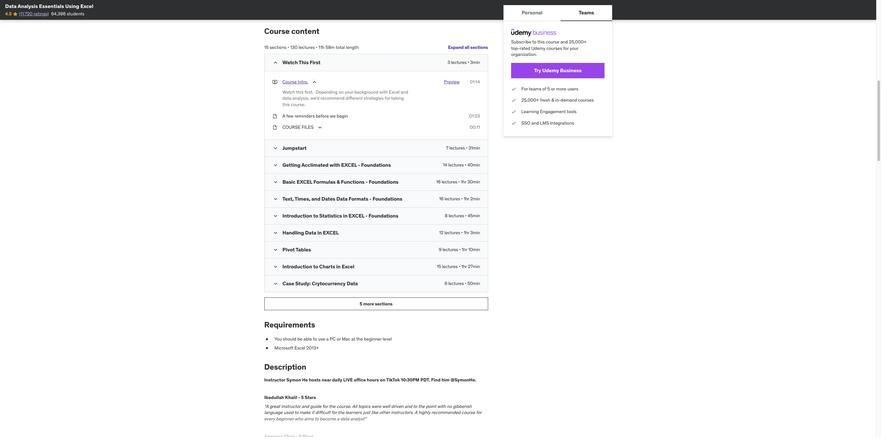 Task type: locate. For each thing, give the bounding box(es) containing it.
• down '8 lectures • 45min'
[[461, 230, 463, 236]]

• left 10min
[[459, 247, 461, 253]]

2 horizontal spatial this
[[537, 39, 545, 45]]

2 vertical spatial 5
[[301, 395, 304, 401]]

lectures right 9
[[443, 247, 458, 253]]

crytocurrency
[[312, 280, 346, 287]]

1 vertical spatial &
[[337, 179, 340, 185]]

sections inside dropdown button
[[470, 45, 488, 50]]

0 horizontal spatial more
[[363, 301, 374, 307]]

a left pc
[[326, 336, 329, 342]]

2 small image from the top
[[272, 162, 279, 169]]

8 small image from the top
[[272, 264, 279, 270]]

1 vertical spatial with
[[329, 162, 340, 168]]

live office
[[343, 377, 366, 383]]

course down udemy business image
[[546, 39, 559, 45]]

0 vertical spatial course.
[[291, 102, 305, 107]]

you should be able to use a pc or mac at the beginner level
[[274, 336, 392, 342]]

0 horizontal spatial your
[[345, 89, 353, 95]]

• left 2min
[[461, 196, 463, 202]]

sections for 5 more sections
[[375, 301, 393, 307]]

5
[[547, 86, 550, 92], [360, 301, 362, 307], [301, 395, 304, 401]]

1 horizontal spatial your
[[570, 45, 578, 51]]

the up highly
[[418, 404, 425, 409]]

2 3min from the top
[[470, 230, 480, 236]]

2 horizontal spatial 5
[[547, 86, 550, 92]]

getting acclimated with excel - foundations
[[282, 162, 391, 168]]

0 horizontal spatial with
[[329, 162, 340, 168]]

1 horizontal spatial a
[[415, 410, 417, 416]]

7 lectures • 31min
[[446, 145, 480, 151]]

course.
[[291, 102, 305, 107], [337, 404, 351, 409]]

small image left jumpstart
[[272, 145, 279, 152]]

sections inside button
[[375, 301, 393, 307]]

case
[[282, 280, 294, 287]]

1 vertical spatial data
[[340, 416, 349, 422]]

1 horizontal spatial data
[[340, 416, 349, 422]]

2 small image from the top
[[272, 281, 279, 287]]

3min
[[470, 59, 480, 65], [470, 230, 480, 236]]

• for watch this first
[[468, 59, 469, 65]]

used
[[284, 410, 293, 416]]

1hr for excel
[[461, 264, 467, 270]]

driven
[[391, 404, 404, 409]]

become
[[320, 416, 336, 422]]

0 horizontal spatial or
[[337, 336, 341, 342]]

15 sections • 130 lectures • 11h 58m total length
[[264, 44, 359, 50]]

1 vertical spatial on
[[380, 377, 385, 383]]

15
[[264, 44, 269, 50], [437, 264, 441, 270]]

1 horizontal spatial on
[[380, 377, 385, 383]]

7 small image from the top
[[272, 247, 279, 253]]

1 horizontal spatial with
[[379, 89, 388, 95]]

all
[[352, 404, 357, 409]]

• left 130
[[288, 44, 289, 50]]

0 vertical spatial watch
[[282, 59, 298, 65]]

0 vertical spatial &
[[551, 97, 554, 103]]

6 small image from the top
[[272, 230, 279, 236]]

0 vertical spatial on
[[339, 89, 344, 95]]

0 horizontal spatial data
[[282, 95, 291, 101]]

with inside the 'watch this first.  depending on your background with excel and data analysis, we'd recommend different strategies for taking this course.'
[[379, 89, 388, 95]]

0 horizontal spatial course.
[[291, 102, 305, 107]]

statistics
[[319, 213, 342, 219]]

introduction up handling
[[282, 213, 312, 219]]

this up few
[[282, 102, 290, 107]]

7
[[446, 145, 448, 151]]

2 introduction from the top
[[282, 263, 312, 270]]

watch this first
[[282, 59, 320, 65]]

1 vertical spatial a
[[415, 410, 417, 416]]

45min
[[468, 213, 480, 219]]

15 down 9
[[437, 264, 441, 270]]

• for handling data in excel
[[461, 230, 463, 236]]

language
[[264, 410, 283, 416]]

8
[[445, 213, 447, 219]]

• left 50min
[[465, 281, 466, 286]]

1 watch from the top
[[282, 59, 298, 65]]

khalil
[[285, 395, 297, 401]]

small image for jumpstart
[[272, 145, 279, 152]]

ibadullah
[[264, 395, 284, 401]]

and inside 'subscribe to this course and 25,000+ top‑rated udemy courses for your organization.'
[[560, 39, 568, 45]]

0 vertical spatial this
[[537, 39, 545, 45]]

and right sso
[[531, 120, 539, 126]]

your inside the 'watch this first.  depending on your background with excel and data analysis, we'd recommend different strategies for taking this course.'
[[345, 89, 353, 95]]

1 vertical spatial course
[[462, 410, 475, 416]]

watch inside the 'watch this first.  depending on your background with excel and data analysis, we'd recommend different strategies for taking this course.'
[[282, 89, 295, 95]]

course left intro.
[[282, 79, 297, 85]]

1 vertical spatial 15
[[437, 264, 441, 270]]

highly
[[418, 410, 430, 416]]

course. left all
[[337, 404, 351, 409]]

excel up the taking
[[389, 89, 400, 95]]

lectures right 3
[[451, 59, 467, 65]]

1 horizontal spatial 5
[[360, 301, 362, 307]]

1 horizontal spatial 15
[[437, 264, 441, 270]]

1 vertical spatial your
[[345, 89, 353, 95]]

your up business
[[570, 45, 578, 51]]

1 vertical spatial a
[[337, 416, 339, 422]]

on up recommend on the top of page
[[339, 89, 344, 95]]

formats
[[349, 196, 368, 202]]

course inside button
[[282, 79, 297, 85]]

for
[[521, 86, 528, 92]]

• left 11h 58m
[[316, 44, 317, 50]]

in right statistics
[[343, 213, 347, 219]]

the
[[356, 336, 363, 342], [329, 404, 336, 409], [418, 404, 425, 409], [338, 410, 344, 416]]

more inside 5 more sections button
[[363, 301, 374, 307]]

watch left this
[[282, 59, 298, 65]]

0 vertical spatial data
[[282, 95, 291, 101]]

strategies
[[364, 95, 384, 101]]

xsmall image left for
[[511, 86, 516, 92]]

0 vertical spatial course
[[264, 26, 290, 36]]

lectures for watch this first
[[451, 59, 467, 65]]

xsmall image left course intro.
[[272, 79, 277, 85]]

0 vertical spatial your
[[570, 45, 578, 51]]

learning
[[521, 109, 539, 114]]

to up who
[[294, 410, 299, 416]]

instructors.
[[391, 410, 414, 416]]

0 horizontal spatial course
[[462, 410, 475, 416]]

small image for introduction to charts in excel
[[272, 264, 279, 270]]

00:11
[[470, 124, 480, 130]]

1 vertical spatial more
[[363, 301, 374, 307]]

0 vertical spatial 5
[[547, 86, 550, 92]]

25,000+ fresh & in-demand courses
[[521, 97, 594, 103]]

xsmall image
[[272, 79, 277, 85], [511, 97, 516, 104], [264, 336, 269, 343], [264, 345, 269, 351]]

data left "analysis,"
[[282, 95, 291, 101]]

udemy up organization.
[[531, 45, 545, 51]]

with
[[379, 89, 388, 95], [329, 162, 340, 168], [437, 404, 446, 409]]

xsmall image left 'learning'
[[511, 109, 516, 115]]

15 for 15 sections • 130 lectures • 11h 58m total length
[[264, 44, 269, 50]]

1 horizontal spatial courses
[[578, 97, 594, 103]]

all
[[465, 45, 469, 50]]

1hr
[[461, 179, 466, 185], [464, 196, 469, 202], [464, 230, 469, 236], [462, 247, 467, 253], [461, 264, 467, 270]]

1 vertical spatial beginner
[[276, 416, 294, 422]]

1 vertical spatial course.
[[337, 404, 351, 409]]

3 small image from the top
[[272, 179, 279, 185]]

1 vertical spatial this
[[296, 89, 303, 95]]

xsmall image for microsoft excel 2013+
[[264, 345, 269, 351]]

to down udemy business image
[[532, 39, 536, 45]]

a
[[282, 113, 285, 119], [415, 410, 417, 416]]

lectures right 12
[[444, 230, 460, 236]]

1 introduction from the top
[[282, 213, 312, 219]]

lectures down 14
[[442, 179, 457, 185]]

data up 4.5
[[5, 3, 17, 9]]

watch for watch this first
[[282, 59, 298, 65]]

• for basic excel formulas & functions - foundations
[[458, 179, 460, 185]]

1 vertical spatial 16
[[439, 196, 443, 202]]

organization.
[[511, 52, 537, 57]]

2 horizontal spatial sections
[[470, 45, 488, 50]]

with up recommended
[[437, 404, 446, 409]]

the right at
[[356, 336, 363, 342]]

personal button
[[503, 5, 560, 20]]

0 vertical spatial small image
[[272, 145, 279, 152]]

a right become
[[337, 416, 339, 422]]

2 vertical spatial with
[[437, 404, 446, 409]]

1 horizontal spatial course
[[546, 39, 559, 45]]

• left 45min
[[465, 213, 467, 219]]

lectures right 7
[[449, 145, 465, 151]]

lectures right '8' on the right of the page
[[449, 213, 464, 219]]

0 vertical spatial or
[[551, 86, 555, 92]]

small image for introduction to statistics in excel - foundations
[[272, 213, 279, 219]]

tables
[[296, 247, 311, 253]]

1hr left 2min
[[464, 196, 469, 202]]

10min
[[468, 247, 480, 253]]

lectures down 16 lectures • 1hr 30min
[[444, 196, 460, 202]]

0 vertical spatial a
[[282, 113, 285, 119]]

0 horizontal spatial a
[[326, 336, 329, 342]]

1 small image from the top
[[272, 145, 279, 152]]

watch for watch this first.  depending on your background with excel and data analysis, we'd recommend different strategies for taking this course.
[[282, 89, 295, 95]]

0 horizontal spatial 5
[[301, 395, 304, 401]]

25,000+ up 'learning'
[[521, 97, 539, 103]]

1 horizontal spatial in
[[336, 263, 341, 270]]

watch down the course intro. button on the top of page
[[282, 89, 295, 95]]

0 horizontal spatial courses
[[546, 45, 562, 51]]

teams
[[529, 86, 541, 92]]

• left 27min
[[459, 264, 460, 270]]

data
[[5, 3, 17, 9], [336, 196, 348, 202], [305, 230, 316, 236], [347, 280, 358, 287]]

16
[[436, 179, 441, 185], [439, 196, 443, 202]]

xsmall image for for
[[511, 86, 516, 92]]

- up the functions
[[358, 162, 360, 168]]

0 horizontal spatial this
[[282, 102, 290, 107]]

udemy right try
[[542, 67, 559, 74]]

0 horizontal spatial in
[[317, 230, 322, 236]]

0 vertical spatial 16
[[436, 179, 441, 185]]

25,000+ up business
[[569, 39, 586, 45]]

& right formulas
[[337, 179, 340, 185]]

course down "gibberish"
[[462, 410, 475, 416]]

40min
[[467, 162, 480, 168]]

text,
[[282, 196, 294, 202]]

1 horizontal spatial more
[[556, 86, 566, 92]]

learning engagement tools
[[521, 109, 576, 114]]

2 horizontal spatial in
[[343, 213, 347, 219]]

to inside 'subscribe to this course and 25,000+ top‑rated udemy courses for your organization.'
[[532, 39, 536, 45]]

dates
[[321, 196, 335, 202]]

difficult
[[315, 410, 330, 416]]

• for jumpstart
[[466, 145, 468, 151]]

16 lectures • 1hr 30min
[[436, 179, 480, 185]]

0 vertical spatial with
[[379, 89, 388, 95]]

beginner down used
[[276, 416, 294, 422]]

a inside ibadullah khalil - 5 stars "a great instructor and guide for the course. all topics were well driven and to the point with no gibberish language used to make it difficult for the learners just like other instructors. a highly recommended course for every beginner who aims to become a data analyst"
[[415, 410, 417, 416]]

lms
[[540, 120, 549, 126]]

0 horizontal spatial 15
[[264, 44, 269, 50]]

for
[[563, 45, 569, 51], [385, 95, 390, 101], [322, 404, 328, 409], [331, 410, 337, 416], [476, 410, 482, 416]]

3min down expand all sections dropdown button
[[470, 59, 480, 65]]

2 horizontal spatial with
[[437, 404, 446, 409]]

1 3min from the top
[[470, 59, 480, 65]]

5 small image from the top
[[272, 213, 279, 219]]

daily
[[332, 377, 342, 383]]

text, times, and dates data formats - foundations
[[282, 196, 402, 202]]

4.5
[[5, 11, 12, 17]]

lectures up 6
[[442, 264, 458, 270]]

(11,720 ratings)
[[19, 11, 49, 17]]

data down learners
[[340, 416, 349, 422]]

1 vertical spatial introduction
[[282, 263, 312, 270]]

2 vertical spatial in
[[336, 263, 341, 270]]

this down udemy business image
[[537, 39, 545, 45]]

course for course content
[[264, 26, 290, 36]]

1 vertical spatial 5
[[360, 301, 362, 307]]

0 vertical spatial course
[[546, 39, 559, 45]]

31min
[[469, 145, 480, 151]]

content
[[291, 26, 319, 36]]

xsmall image for learning
[[511, 109, 516, 115]]

xsmall image left sso
[[511, 120, 516, 126]]

1 vertical spatial small image
[[272, 281, 279, 287]]

16 up 16 lectures • 1hr 2min at the top of the page
[[436, 179, 441, 185]]

course intro.
[[282, 79, 308, 85]]

1 small image from the top
[[272, 59, 279, 66]]

16 for text, times, and dates data formats - foundations
[[439, 196, 443, 202]]

small image
[[272, 145, 279, 152], [272, 281, 279, 287]]

handling
[[282, 230, 304, 236]]

xsmall image left microsoft on the bottom
[[264, 345, 269, 351]]

begin
[[337, 113, 348, 119]]

0 horizontal spatial beginner
[[276, 416, 294, 422]]

udemy
[[531, 45, 545, 51], [542, 67, 559, 74]]

before
[[316, 113, 329, 119]]

0 vertical spatial 15
[[264, 44, 269, 50]]

64,396
[[51, 11, 66, 17]]

courses inside 'subscribe to this course and 25,000+ top‑rated udemy courses for your organization.'
[[546, 45, 562, 51]]

1 horizontal spatial this
[[296, 89, 303, 95]]

course. down "analysis,"
[[291, 102, 305, 107]]

• down expand all sections dropdown button
[[468, 59, 469, 65]]

introduction to charts in excel
[[282, 263, 354, 270]]

on inside the 'watch this first.  depending on your background with excel and data analysis, we'd recommend different strategies for taking this course.'
[[339, 89, 344, 95]]

xsmall image
[[511, 86, 516, 92], [511, 109, 516, 115], [272, 113, 277, 119], [511, 120, 516, 126], [272, 124, 277, 131]]

to left use
[[313, 336, 317, 342]]

beginner left level
[[364, 336, 382, 342]]

near
[[322, 377, 331, 383]]

files
[[302, 124, 314, 130]]

2 watch from the top
[[282, 89, 295, 95]]

level
[[383, 336, 392, 342]]

1 horizontal spatial &
[[551, 97, 554, 103]]

0 vertical spatial courses
[[546, 45, 562, 51]]

1hr for data
[[464, 196, 469, 202]]

introduction down pivot tables in the bottom of the page
[[282, 263, 312, 270]]

12 lectures • 1hr 3min
[[439, 230, 480, 236]]

handling data in excel
[[282, 230, 339, 236]]

tab list
[[503, 5, 612, 21]]

lectures right 130
[[299, 44, 315, 50]]

1 horizontal spatial course.
[[337, 404, 351, 409]]

0 vertical spatial 25,000+
[[569, 39, 586, 45]]

1 horizontal spatial 25,000+
[[569, 39, 586, 45]]

this up "analysis,"
[[296, 89, 303, 95]]

0 vertical spatial udemy
[[531, 45, 545, 51]]

ibadullah khalil - 5 stars "a great instructor and guide for the course. all topics were well driven and to the point with no gibberish language used to make it difficult for the learners just like other instructors. a highly recommended course for every beginner who aims to become a data analyst"
[[264, 395, 482, 422]]

in down statistics
[[317, 230, 322, 236]]

who
[[295, 416, 303, 422]]

1 horizontal spatial sections
[[375, 301, 393, 307]]

watch
[[282, 59, 298, 65], [282, 89, 295, 95]]

with inside ibadullah khalil - 5 stars "a great instructor and guide for the course. all topics were well driven and to the point with no gibberish language used to make it difficult for the learners just like other instructors. a highly recommended course for every beginner who aims to become a data analyst"
[[437, 404, 446, 409]]

64,396 students
[[51, 11, 84, 17]]

1 horizontal spatial a
[[337, 416, 339, 422]]

your
[[570, 45, 578, 51], [345, 89, 353, 95]]

small image
[[272, 59, 279, 66], [272, 162, 279, 169], [272, 179, 279, 185], [272, 196, 279, 202], [272, 213, 279, 219], [272, 230, 279, 236], [272, 247, 279, 253], [272, 264, 279, 270]]

data inside the 'watch this first.  depending on your background with excel and data analysis, we'd recommend different strategies for taking this course.'
[[282, 95, 291, 101]]

course. inside ibadullah khalil - 5 stars "a great instructor and guide for the course. all topics were well driven and to the point with no gibberish language used to make it difficult for the learners just like other instructors. a highly recommended course for every beginner who aims to become a data analyst"
[[337, 404, 351, 409]]

1hr left 30min
[[461, 179, 466, 185]]

lectures right 6
[[448, 281, 464, 286]]

4 small image from the top
[[272, 196, 279, 202]]

sections
[[270, 44, 286, 50], [470, 45, 488, 50], [375, 301, 393, 307]]

on right hours
[[380, 377, 385, 383]]

16 down 16 lectures • 1hr 30min
[[439, 196, 443, 202]]

16 for basic excel formulas & functions - foundations
[[436, 179, 441, 185]]

other
[[379, 410, 390, 416]]

a
[[326, 336, 329, 342], [337, 416, 339, 422]]

for inside the 'watch this first.  depending on your background with excel and data analysis, we'd recommend different strategies for taking this course.'
[[385, 95, 390, 101]]

or
[[551, 86, 555, 92], [337, 336, 341, 342]]

lectures right 14
[[448, 162, 464, 168]]

0 vertical spatial 3min
[[470, 59, 480, 65]]

1hr left 27min
[[461, 264, 467, 270]]

1 vertical spatial watch
[[282, 89, 295, 95]]

a left few
[[282, 113, 285, 119]]

- inside ibadullah khalil - 5 stars "a great instructor and guide for the course. all topics were well driven and to the point with no gibberish language used to make it difficult for the learners just like other instructors. a highly recommended course for every beginner who aims to become a data analyst"
[[298, 395, 300, 401]]

your up different
[[345, 89, 353, 95]]

0 vertical spatial beginner
[[364, 336, 382, 342]]

10:30pm pdt.
[[401, 377, 430, 383]]

with up basic excel formulas & functions - foundations
[[329, 162, 340, 168]]

0 vertical spatial introduction
[[282, 213, 312, 219]]

lectures for case study: crytocurrency data
[[448, 281, 464, 286]]

0 vertical spatial in
[[343, 213, 347, 219]]

0 vertical spatial a
[[326, 336, 329, 342]]

courses up try udemy business
[[546, 45, 562, 51]]

first.  depending
[[305, 89, 338, 95]]

courses right demand in the right top of the page
[[578, 97, 594, 103]]

1 vertical spatial 3min
[[470, 230, 480, 236]]

0 horizontal spatial 25,000+
[[521, 97, 539, 103]]

and up try udemy business
[[560, 39, 568, 45]]

5 inside ibadullah khalil - 5 stars "a great instructor and guide for the course. all topics were well driven and to the point with no gibberish language used to make it difficult for the learners just like other instructors. a highly recommended course for every beginner who aims to become a data analyst"
[[301, 395, 304, 401]]

small image for case study: crytocurrency data
[[272, 281, 279, 287]]

to up instructors.
[[413, 404, 417, 409]]

total
[[336, 44, 345, 50]]

and inside the 'watch this first.  depending on your background with excel and data analysis, we'd recommend different strategies for taking this course.'
[[401, 89, 408, 95]]

a left highly
[[415, 410, 417, 416]]

to left charts
[[313, 263, 318, 270]]

0 horizontal spatial on
[[339, 89, 344, 95]]

1 vertical spatial course
[[282, 79, 297, 85]]

• left the 40min
[[465, 162, 466, 168]]

with up strategies
[[379, 89, 388, 95]]

course left 'content'
[[264, 26, 290, 36]]

(11,720
[[19, 11, 33, 17]]



Task type: describe. For each thing, give the bounding box(es) containing it.
lectures for basic excel formulas & functions - foundations
[[442, 179, 457, 185]]

recommend
[[321, 95, 345, 101]]

small image for text, times, and dates data formats - foundations
[[272, 196, 279, 202]]

xsmall image for 25,000+ fresh & in-demand courses
[[511, 97, 516, 104]]

well
[[382, 404, 390, 409]]

formulas
[[313, 179, 336, 185]]

this inside 'subscribe to this course and 25,000+ top‑rated udemy courses for your organization.'
[[537, 39, 545, 45]]

for inside 'subscribe to this course and 25,000+ top‑rated udemy courses for your organization.'
[[563, 45, 569, 51]]

engagement
[[540, 109, 566, 114]]

30min
[[467, 179, 480, 185]]

xsmall image left the course on the left top of the page
[[272, 124, 277, 131]]

able
[[303, 336, 312, 342]]

• for case study: crytocurrency data
[[465, 281, 466, 286]]

data right dates at the left top of page
[[336, 196, 348, 202]]

11h 58m
[[319, 44, 335, 50]]

6 lectures • 50min
[[445, 281, 480, 286]]

tab list containing personal
[[503, 5, 612, 21]]

integrations
[[550, 120, 574, 126]]

lectures for introduction to statistics in excel - foundations
[[449, 213, 464, 219]]

this
[[299, 59, 309, 65]]

course content
[[264, 26, 319, 36]]

2 vertical spatial this
[[282, 102, 290, 107]]

1 horizontal spatial or
[[551, 86, 555, 92]]

1hr down '8 lectures • 45min'
[[464, 230, 469, 236]]

• for pivot tables
[[459, 247, 461, 253]]

microsoft
[[274, 345, 293, 351]]

130
[[290, 44, 298, 50]]

small image for getting acclimated with excel - foundations
[[272, 162, 279, 169]]

instructor
[[264, 377, 285, 383]]

16 lectures • 1hr 2min
[[439, 196, 480, 202]]

6
[[445, 281, 447, 286]]

- right formats
[[369, 196, 371, 202]]

him
[[442, 377, 450, 383]]

15 for 15 lectures • 1hr 27min
[[437, 264, 441, 270]]

analysis,
[[292, 95, 309, 101]]

3 lectures • 3min
[[447, 59, 480, 65]]

introduction for introduction to statistics in excel - foundations
[[282, 213, 312, 219]]

different
[[346, 95, 363, 101]]

use
[[318, 336, 325, 342]]

taking
[[391, 95, 404, 101]]

• for introduction to charts in excel
[[459, 264, 460, 270]]

lectures for text, times, and dates data formats - foundations
[[444, 196, 460, 202]]

small image for pivot tables
[[272, 247, 279, 253]]

to right aims
[[315, 416, 319, 422]]

data right handling
[[305, 230, 316, 236]]

excel up the functions
[[341, 162, 357, 168]]

small image for basic excel formulas & functions - foundations
[[272, 179, 279, 185]]

1 vertical spatial or
[[337, 336, 341, 342]]

times,
[[295, 196, 310, 202]]

symon
[[286, 377, 301, 383]]

1 horizontal spatial beginner
[[364, 336, 382, 342]]

xsmall image left few
[[272, 113, 277, 119]]

lectures for jumpstart
[[449, 145, 465, 151]]

charts
[[319, 263, 335, 270]]

case study: crytocurrency data
[[282, 280, 358, 287]]

small image for watch this first
[[272, 59, 279, 66]]

0 horizontal spatial &
[[337, 179, 340, 185]]

2013+
[[306, 345, 319, 351]]

lectures for getting acclimated with excel - foundations
[[448, 162, 464, 168]]

to left statistics
[[313, 213, 318, 219]]

description
[[264, 362, 306, 372]]

introduction for introduction to charts in excel
[[282, 263, 312, 270]]

basic excel formulas & functions - foundations
[[282, 179, 399, 185]]

learners
[[346, 410, 362, 416]]

top‑rated
[[511, 45, 530, 51]]

jumpstart
[[282, 145, 307, 151]]

users
[[567, 86, 578, 92]]

show lecture description image
[[317, 124, 323, 131]]

0 horizontal spatial a
[[282, 113, 285, 119]]

he
[[302, 377, 308, 383]]

instructor symon he hosts near daily live office hours on tiktok 10:30pm pdt. find him @symonhe.
[[264, 377, 476, 383]]

stars
[[305, 395, 316, 401]]

were
[[371, 404, 381, 409]]

preview
[[444, 79, 460, 85]]

• for introduction to statistics in excel - foundations
[[465, 213, 467, 219]]

1hr left 10min
[[462, 247, 467, 253]]

lectures for handling data in excel
[[444, 230, 460, 236]]

course. inside the 'watch this first.  depending on your background with excel and data analysis, we'd recommend different strategies for taking this course.'
[[291, 102, 305, 107]]

2min
[[470, 196, 480, 202]]

0 horizontal spatial sections
[[270, 44, 286, 50]]

xsmall image for you should be able to use a pc or mac at the beginner level
[[264, 336, 269, 343]]

functions
[[341, 179, 365, 185]]

5 for or
[[547, 86, 550, 92]]

your inside 'subscribe to this course and 25,000+ top‑rated udemy courses for your organization.'
[[570, 45, 578, 51]]

1 vertical spatial courses
[[578, 97, 594, 103]]

small image for handling data in excel
[[272, 230, 279, 236]]

25,000+ inside 'subscribe to this course and 25,000+ top‑rated udemy courses for your organization.'
[[569, 39, 586, 45]]

course files
[[282, 124, 314, 130]]

hide lecture description image
[[311, 79, 318, 85]]

udemy business image
[[511, 29, 556, 36]]

demand
[[561, 97, 577, 103]]

reminders
[[295, 113, 315, 119]]

xsmall image for sso
[[511, 120, 516, 126]]

- right the functions
[[366, 179, 368, 185]]

excel up "students"
[[80, 3, 93, 9]]

subscribe to this course and 25,000+ top‑rated udemy courses for your organization.
[[511, 39, 586, 57]]

at
[[351, 336, 355, 342]]

@symonhe.
[[451, 377, 476, 383]]

intro.
[[298, 79, 308, 85]]

we
[[330, 113, 336, 119]]

beginner inside ibadullah khalil - 5 stars "a great instructor and guide for the course. all topics were well driven and to the point with no gibberish language used to make it difficult for the learners just like other instructors. a highly recommended course for every beginner who aims to become a data analyst"
[[276, 416, 294, 422]]

the left learners
[[338, 410, 344, 416]]

pc
[[330, 336, 336, 342]]

0 vertical spatial more
[[556, 86, 566, 92]]

course intro. button
[[282, 79, 308, 87]]

5 inside button
[[360, 301, 362, 307]]

and up make
[[302, 404, 309, 409]]

expand all sections button
[[448, 41, 488, 54]]

topics
[[358, 404, 370, 409]]

5 more sections button
[[264, 298, 488, 310]]

in for charts
[[336, 263, 341, 270]]

course inside 'subscribe to this course and 25,000+ top‑rated udemy courses for your organization.'
[[546, 39, 559, 45]]

make
[[300, 410, 311, 416]]

excel inside the 'watch this first.  depending on your background with excel and data analysis, we'd recommend different strategies for taking this course.'
[[389, 89, 400, 95]]

every
[[264, 416, 275, 422]]

expand
[[448, 45, 464, 50]]

analysis
[[18, 3, 38, 9]]

excel down be
[[294, 345, 305, 351]]

excel right basic on the top of the page
[[297, 179, 312, 185]]

study:
[[295, 280, 311, 287]]

few
[[286, 113, 293, 119]]

course inside ibadullah khalil - 5 stars "a great instructor and guide for the course. all topics were well driven and to the point with no gibberish language used to make it difficult for the learners just like other instructors. a highly recommended course for every beginner who aims to become a data analyst"
[[462, 410, 475, 416]]

and up instructors.
[[405, 404, 412, 409]]

5 for stars
[[301, 395, 304, 401]]

business
[[560, 67, 582, 74]]

3
[[447, 59, 450, 65]]

sections for expand all sections
[[470, 45, 488, 50]]

students
[[67, 11, 84, 17]]

aims
[[304, 416, 314, 422]]

just
[[363, 410, 370, 416]]

lectures for pivot tables
[[443, 247, 458, 253]]

using
[[65, 3, 79, 9]]

it
[[312, 410, 314, 416]]

excel right charts
[[342, 263, 354, 270]]

1hr for functions
[[461, 179, 466, 185]]

1 vertical spatial 25,000+
[[521, 97, 539, 103]]

14
[[443, 162, 447, 168]]

data right crytocurrency
[[347, 280, 358, 287]]

a few reminders before we begin
[[282, 113, 348, 119]]

and left dates at the left top of page
[[311, 196, 320, 202]]

1 vertical spatial in
[[317, 230, 322, 236]]

the up difficult on the bottom left of page
[[329, 404, 336, 409]]

expand all sections
[[448, 45, 488, 50]]

• for getting acclimated with excel - foundations
[[465, 162, 466, 168]]

hours
[[367, 377, 379, 383]]

excel down statistics
[[323, 230, 339, 236]]

in for statistics
[[343, 213, 347, 219]]

try
[[534, 67, 541, 74]]

gibberish
[[453, 404, 472, 409]]

"a
[[264, 404, 269, 409]]

excel down formats
[[349, 213, 364, 219]]

a inside ibadullah khalil - 5 stars "a great instructor and guide for the course. all topics were well driven and to the point with no gibberish language used to make it difficult for the learners just like other instructors. a highly recommended course for every beginner who aims to become a data analyst"
[[337, 416, 339, 422]]

12
[[439, 230, 443, 236]]

udemy inside 'subscribe to this course and 25,000+ top‑rated udemy courses for your organization.'
[[531, 45, 545, 51]]

• for text, times, and dates data formats - foundations
[[461, 196, 463, 202]]

- down formats
[[365, 213, 367, 219]]

data inside ibadullah khalil - 5 stars "a great instructor and guide for the course. all topics were well driven and to the point with no gibberish language used to make it difficult for the learners just like other instructors. a highly recommended course for every beginner who aims to become a data analyst"
[[340, 416, 349, 422]]

teams button
[[560, 5, 612, 20]]

analyst"
[[350, 416, 366, 422]]

1 vertical spatial udemy
[[542, 67, 559, 74]]

lectures for introduction to charts in excel
[[442, 264, 458, 270]]

course for course intro.
[[282, 79, 297, 85]]

watch this first.  depending on your background with excel and data analysis, we'd recommend different strategies for taking this course.
[[282, 89, 408, 107]]

recommended
[[431, 410, 460, 416]]



Task type: vqa. For each thing, say whether or not it's contained in the screenshot.


